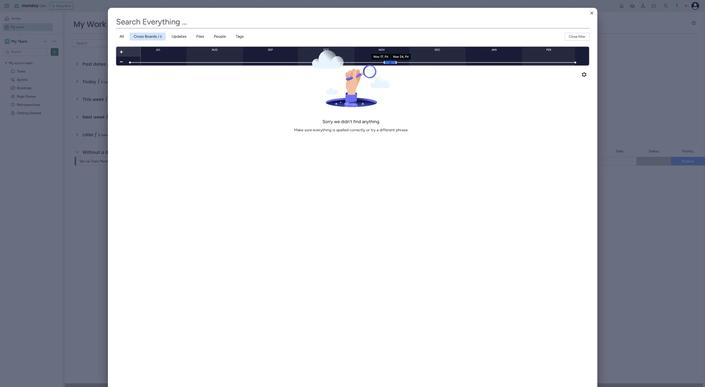 Task type: vqa. For each thing, say whether or not it's contained in the screenshot.
the top a
yes



Task type: locate. For each thing, give the bounding box(es) containing it.
0 horizontal spatial nov
[[374, 55, 380, 58]]

my inside button
[[11, 25, 15, 29]]

/ down this week / 0 items
[[106, 114, 108, 120]]

a left date
[[101, 149, 104, 155]]

/ right boards at the left
[[158, 35, 159, 38]]

fri right 17,
[[385, 55, 389, 58]]

1 horizontal spatial team
[[91, 159, 99, 163]]

my inside list box
[[9, 61, 14, 65]]

team right the up
[[91, 159, 99, 163]]

work
[[16, 25, 24, 29]]

make
[[294, 128, 304, 132]]

a right try
[[377, 128, 379, 132]]

0 inside later / 0 items
[[98, 133, 100, 137]]

dapulse minus image
[[120, 60, 123, 64]]

tags link
[[232, 33, 248, 40]]

0 horizontal spatial team
[[18, 39, 27, 43]]

0 horizontal spatial a
[[101, 149, 104, 155]]

nov
[[379, 48, 385, 51]]

1 horizontal spatial fri
[[405, 55, 409, 58]]

Search in workspace field
[[10, 49, 41, 55]]

0 vertical spatial week
[[93, 96, 104, 102]]

my inside the "workspace selection" element
[[11, 39, 17, 43]]

set
[[80, 159, 85, 163]]

fri
[[385, 55, 389, 58], [405, 55, 409, 58]]

my for my work
[[11, 25, 15, 29]]

a
[[377, 128, 379, 132], [101, 149, 104, 155]]

started
[[30, 111, 41, 115]]

nov left 24,
[[393, 55, 399, 58]]

team up search in workspace field
[[18, 39, 27, 43]]

inbox image
[[630, 3, 635, 8]]

Filter dashboard by text search field
[[72, 39, 118, 47]]

nov left 17,
[[374, 55, 380, 58]]

/ right date
[[117, 149, 119, 155]]

0 right today
[[101, 80, 103, 84]]

nov for nov 24, fri
[[393, 55, 399, 58]]

my work button
[[3, 23, 53, 31]]

work
[[87, 19, 106, 30]]

close filter
[[569, 35, 586, 39]]

later
[[83, 132, 94, 138]]

week for next
[[93, 114, 105, 120]]

2 nov from the left
[[393, 55, 399, 58]]

date
[[616, 149, 624, 153]]

dev
[[40, 3, 47, 9]]

2 fri from the left
[[405, 55, 409, 58]]

feb
[[547, 48, 552, 51]]

/ right this
[[105, 96, 107, 102]]

0 inside this week / 0 items
[[109, 98, 111, 102]]

bugs queue
[[17, 94, 36, 98]]

hide done items
[[129, 41, 154, 45]]

0 vertical spatial team
[[18, 39, 27, 43]]

scrum
[[14, 61, 24, 65]]

jan
[[492, 48, 497, 51]]

option
[[0, 59, 62, 60]]

correctly
[[350, 128, 366, 132]]

see plans
[[56, 4, 71, 8]]

today
[[83, 79, 96, 85]]

people
[[214, 34, 226, 39]]

/ right today
[[98, 79, 100, 85]]

queue
[[25, 94, 36, 98]]

team inside the "workspace selection" element
[[18, 39, 27, 43]]

None field
[[116, 16, 590, 28]]

phrase.
[[396, 128, 409, 132]]

dapulse settings image
[[582, 72, 587, 78]]

anything.
[[362, 119, 380, 124]]

everything
[[313, 128, 332, 132]]

my work
[[73, 19, 106, 30]]

nov
[[374, 55, 380, 58], [393, 55, 399, 58]]

try
[[371, 128, 376, 132]]

retrospectives
[[17, 103, 40, 107]]

1 vertical spatial a
[[101, 149, 104, 155]]

close image
[[591, 11, 594, 15]]

my work
[[11, 25, 24, 29]]

0 left dapulse minus image
[[111, 62, 113, 67]]

1 vertical spatial week
[[93, 114, 105, 120]]

m
[[6, 39, 9, 43]]

cross boards / 0
[[134, 34, 162, 39]]

week
[[93, 96, 104, 102], [93, 114, 105, 120]]

None search field
[[72, 39, 118, 47]]

date
[[105, 149, 116, 155]]

my for my team
[[11, 39, 17, 43]]

/
[[158, 35, 159, 38], [107, 61, 109, 67], [98, 79, 100, 85], [105, 96, 107, 102], [106, 114, 108, 120], [95, 132, 97, 138], [117, 149, 119, 155]]

oct
[[324, 48, 329, 51]]

nov 24, fri
[[393, 55, 409, 58]]

1 horizontal spatial a
[[377, 128, 379, 132]]

items inside later / 0 items
[[101, 133, 110, 137]]

team
[[18, 39, 27, 43], [91, 159, 99, 163]]

all
[[120, 34, 124, 39]]

customize button
[[156, 39, 183, 47]]

1 image
[[634, 0, 639, 6]]

list box containing my scrum team
[[0, 58, 62, 183]]

done
[[137, 41, 145, 45]]

1 nov from the left
[[374, 55, 380, 58]]

updates
[[172, 34, 187, 39]]

1 horizontal spatial nov
[[393, 55, 399, 58]]

my for my work
[[73, 19, 85, 30]]

customize
[[164, 41, 181, 45]]

0 for week
[[109, 98, 111, 102]]

list box
[[0, 58, 62, 183]]

24,
[[400, 55, 405, 58]]

0 inside "cross boards / 0"
[[160, 35, 162, 38]]

0 down 'today / 0 items'
[[109, 98, 111, 102]]

next week /
[[83, 114, 110, 120]]

without a date /
[[83, 149, 120, 155]]

0 horizontal spatial fri
[[385, 55, 389, 58]]

this week / 0 items
[[83, 96, 120, 102]]

my
[[73, 19, 85, 30], [11, 25, 15, 29], [11, 39, 17, 43], [9, 61, 14, 65]]

monday
[[22, 3, 39, 9]]

/ right dates
[[107, 61, 109, 67]]

close
[[569, 35, 578, 39]]

0 right boards at the left
[[160, 35, 162, 38]]

roadmap
[[17, 86, 31, 90]]

or
[[367, 128, 370, 132]]

items
[[146, 41, 154, 45], [114, 62, 122, 67], [104, 80, 112, 84], [112, 98, 120, 102], [101, 133, 110, 137]]

all link
[[116, 33, 128, 40]]

fri right 24,
[[405, 55, 409, 58]]

week right this
[[93, 96, 104, 102]]

see plans button
[[50, 2, 73, 10]]

week right next
[[93, 114, 105, 120]]

0 right later
[[98, 133, 100, 137]]

items inside 'today / 0 items'
[[104, 80, 112, 84]]

maria williams image
[[692, 2, 700, 10]]

dates
[[93, 61, 106, 67]]

sorry
[[323, 119, 333, 124]]

0 inside past dates / 0 items
[[111, 62, 113, 67]]

sep
[[268, 48, 273, 51]]

filter
[[579, 35, 586, 39]]

team
[[25, 61, 32, 65]]

dapulse add image
[[120, 50, 123, 54]]

0
[[160, 35, 162, 38], [111, 62, 113, 67], [101, 80, 103, 84], [109, 98, 111, 102], [98, 133, 100, 137]]

1 fri from the left
[[385, 55, 389, 58]]

didn't
[[341, 119, 353, 124]]



Task type: describe. For each thing, give the bounding box(es) containing it.
my team
[[11, 39, 27, 43]]

Search Everything ... field
[[116, 16, 590, 28]]

home button
[[3, 15, 53, 23]]

apps image
[[652, 3, 657, 8]]

items inside past dates / 0 items
[[114, 62, 122, 67]]

set up team meeting
[[80, 159, 113, 163]]

files link
[[193, 33, 208, 40]]

nov 17, fri
[[374, 55, 389, 58]]

dec
[[435, 48, 441, 51]]

0 for dates
[[111, 62, 113, 67]]

1 vertical spatial team
[[91, 159, 99, 163]]

this
[[83, 96, 91, 102]]

notifications image
[[620, 3, 625, 8]]

status
[[649, 149, 659, 153]]

workspace selection element
[[5, 38, 28, 44]]

getting
[[17, 111, 29, 115]]

see
[[56, 4, 62, 8]]

monday dev
[[22, 3, 47, 9]]

aug
[[212, 48, 218, 51]]

meeting
[[100, 159, 113, 163]]

tasks
[[17, 69, 25, 73]]

past
[[83, 61, 92, 67]]

medium
[[682, 159, 695, 163]]

fri for nov 17, fri
[[385, 55, 389, 58]]

priority
[[683, 149, 694, 153]]

invite members image
[[641, 3, 646, 8]]

caret down image
[[5, 61, 7, 65]]

0 inside 'today / 0 items'
[[101, 80, 103, 84]]

select product image
[[4, 3, 9, 8]]

nov for nov 17, fri
[[374, 55, 380, 58]]

boards
[[145, 34, 157, 39]]

tags
[[236, 34, 244, 39]]

search everything image
[[664, 3, 669, 8]]

cross
[[134, 34, 144, 39]]

updates link
[[168, 33, 191, 40]]

spelled
[[336, 128, 349, 132]]

items inside this week / 0 items
[[112, 98, 120, 102]]

/ inside "cross boards / 0"
[[158, 35, 159, 38]]

jul
[[156, 48, 161, 51]]

public board image
[[11, 111, 15, 115]]

find
[[354, 119, 361, 124]]

we
[[334, 119, 340, 124]]

plans
[[63, 4, 71, 8]]

17,
[[381, 55, 384, 58]]

bugs
[[17, 94, 25, 98]]

0 for boards
[[160, 35, 162, 38]]

make sure everything is spelled correctly or try a different phrase.
[[294, 128, 409, 132]]

without
[[83, 149, 100, 155]]

sprints
[[17, 78, 28, 82]]

different
[[380, 128, 395, 132]]

is
[[333, 128, 335, 132]]

home
[[11, 16, 21, 21]]

public board image
[[11, 69, 15, 74]]

sure
[[305, 128, 312, 132]]

close filter button
[[565, 33, 590, 41]]

my for my scrum team
[[9, 61, 14, 65]]

workspace image
[[5, 39, 10, 44]]

later / 0 items
[[83, 132, 110, 138]]

my scrum team
[[9, 61, 32, 65]]

sorry we didn't find anything.
[[323, 119, 380, 124]]

next
[[83, 114, 92, 120]]

fri for nov 24, fri
[[405, 55, 409, 58]]

files
[[196, 34, 204, 39]]

hide
[[129, 41, 136, 45]]

0 vertical spatial a
[[377, 128, 379, 132]]

week for this
[[93, 96, 104, 102]]

help image
[[675, 3, 680, 8]]

people link
[[210, 33, 230, 40]]

getting started
[[17, 111, 41, 115]]

/ right later
[[95, 132, 97, 138]]

today / 0 items
[[83, 79, 112, 85]]

up
[[86, 159, 90, 163]]

past dates / 0 items
[[83, 61, 122, 67]]



